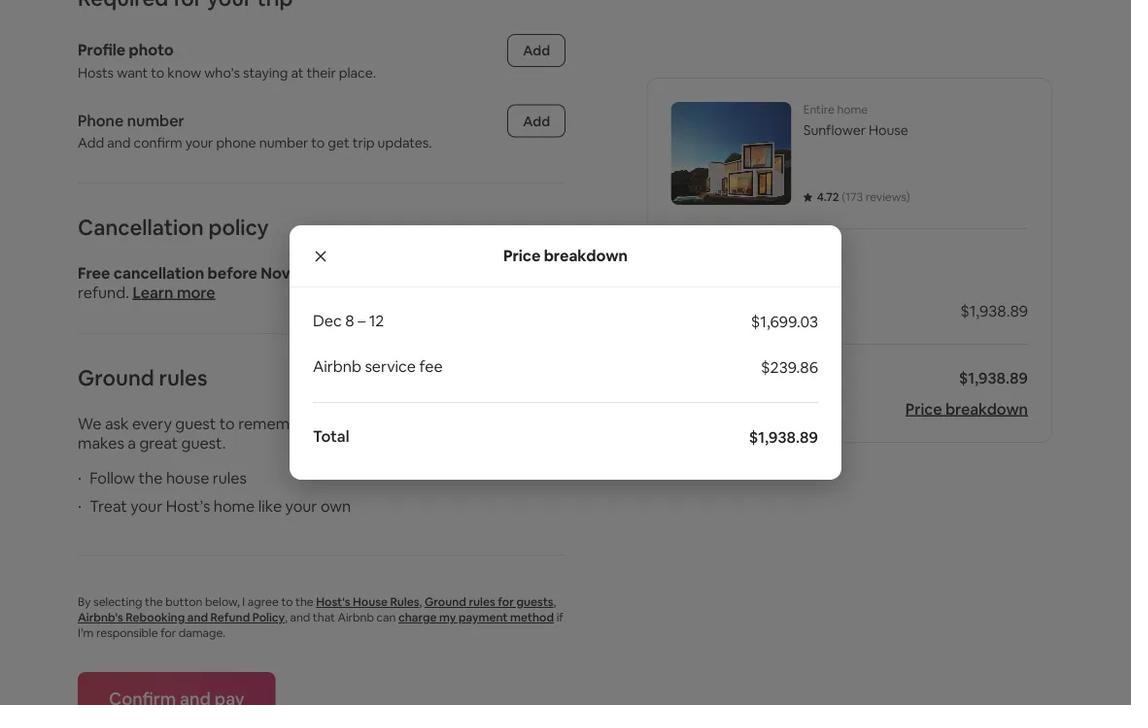 Task type: describe. For each thing, give the bounding box(es) containing it.
airbnb service fee
[[313, 356, 443, 376]]

guest
[[175, 414, 216, 433]]

cancellation policy
[[78, 213, 269, 241]]

sunflower
[[803, 121, 866, 139]]

few
[[329, 414, 356, 433]]

2 horizontal spatial ,
[[554, 595, 556, 610]]

policy
[[208, 213, 269, 241]]

responsible
[[96, 626, 158, 641]]

$1,938.89 inside dialog
[[749, 428, 818, 447]]

entire home sunflower house
[[803, 102, 909, 139]]

cancel
[[310, 263, 360, 283]]

simple
[[360, 414, 406, 433]]

my
[[439, 610, 456, 625]]

add button for profile photo
[[508, 34, 566, 67]]

$1,699.03
[[751, 312, 818, 332]]

by selecting the button below, i agree to the host's house rules , ground rules for guests , airbnb's rebooking and refund policy , and that airbnb can charge my payment method
[[78, 595, 556, 625]]

learn more
[[133, 282, 215, 302]]

your for number
[[185, 134, 213, 152]]

updates.
[[378, 134, 432, 152]]

damage.
[[179, 626, 226, 641]]

things
[[410, 414, 454, 433]]

get
[[328, 134, 350, 152]]

dialog containing price breakdown
[[290, 226, 842, 480]]

ground rules
[[78, 364, 207, 392]]

makes
[[78, 433, 124, 453]]

free cancellation before nov 8.
[[78, 263, 307, 283]]

–
[[358, 311, 366, 331]]

reviews
[[866, 190, 907, 205]]

cancellation
[[78, 213, 204, 241]]

host's
[[166, 496, 210, 516]]

home inside follow the house rules treat your host's home like your own
[[214, 496, 255, 516]]

0 horizontal spatial number
[[127, 110, 184, 130]]

more
[[177, 282, 215, 302]]

to inside profile photo hosts want to know who's staying at their place.
[[151, 64, 164, 81]]

4.72
[[817, 190, 839, 205]]

phone number add and confirm your phone number to get trip updates.
[[78, 110, 432, 152]]

and inside phone number add and confirm your phone number to get trip updates.
[[107, 134, 131, 152]]

charge
[[399, 610, 437, 625]]

(
[[842, 190, 846, 205]]

every
[[132, 414, 172, 433]]

house inside by selecting the button below, i agree to the host's house rules , ground rules for guests , airbnb's rebooking and refund policy , and that airbnb can charge my payment method
[[353, 595, 388, 610]]

rules
[[390, 595, 419, 610]]

at
[[291, 64, 304, 81]]

0 horizontal spatial a
[[128, 433, 136, 453]]

2 horizontal spatial and
[[290, 610, 310, 625]]

partial
[[493, 263, 539, 283]]

airbnb's rebooking and refund policy button
[[78, 610, 285, 625]]

guests
[[516, 595, 554, 610]]

cancel before dec 1 for a partial refund.
[[78, 263, 539, 302]]

1 before from the left
[[207, 263, 258, 283]]

know
[[167, 64, 201, 81]]

rules inside follow the house rules treat your host's home like your own
[[213, 468, 247, 488]]

to inside by selecting the button below, i agree to the host's house rules , ground rules for guests , airbnb's rebooking and refund policy , and that airbnb can charge my payment method
[[281, 595, 293, 610]]

follow
[[90, 468, 135, 488]]

we
[[78, 414, 101, 433]]

a inside cancel before dec 1 for a partial refund.
[[481, 263, 490, 283]]

12
[[369, 311, 384, 331]]

below,
[[205, 595, 240, 610]]

8
[[345, 311, 354, 331]]

1 horizontal spatial a
[[318, 414, 326, 433]]

photo
[[129, 40, 174, 60]]

payment
[[459, 610, 508, 625]]

the up rebooking
[[145, 595, 163, 610]]

profile
[[78, 40, 126, 60]]

rebooking
[[126, 610, 185, 625]]

to inside phone number add and confirm your phone number to get trip updates.
[[311, 134, 325, 152]]

can
[[377, 610, 396, 625]]

price breakdown button
[[906, 399, 1028, 419]]

173
[[846, 190, 863, 205]]

service
[[365, 356, 416, 376]]

button
[[166, 595, 202, 610]]

price breakdown inside dialog
[[503, 246, 628, 266]]

ground inside by selecting the button below, i agree to the host's house rules , ground rules for guests , airbnb's rebooking and refund policy , and that airbnb can charge my payment method
[[425, 595, 466, 610]]

for inside by selecting the button below, i agree to the host's house rules , ground rules for guests , airbnb's rebooking and refund policy , and that airbnb can charge my payment method
[[498, 595, 514, 610]]

charge my payment method button
[[399, 610, 554, 625]]

learn more button
[[133, 282, 215, 302]]

add inside phone number add and confirm your phone number to get trip updates.
[[78, 134, 104, 152]]

fee
[[419, 356, 443, 376]]

for inside if i'm responsible for damage.
[[161, 626, 176, 641]]

dec 8 – 12
[[313, 311, 384, 331]]

profile photo hosts want to know who's staying at their place.
[[78, 40, 376, 81]]



Task type: locate. For each thing, give the bounding box(es) containing it.
, up method
[[554, 595, 556, 610]]

dialog
[[290, 226, 842, 480]]

home
[[837, 102, 868, 117], [214, 496, 255, 516]]

0 horizontal spatial dec
[[313, 311, 342, 331]]

selecting
[[93, 595, 142, 610]]

follow the house rules treat your host's home like your own
[[90, 468, 351, 516]]

what
[[504, 414, 539, 433]]

learn
[[133, 282, 173, 302]]

add
[[523, 42, 550, 59], [523, 112, 550, 130], [78, 134, 104, 152]]

host's
[[316, 595, 350, 610]]

before left nov at top left
[[207, 263, 258, 283]]

ground up the ask on the bottom left
[[78, 364, 154, 392]]

ask
[[105, 414, 129, 433]]

for inside cancel before dec 1 for a partial refund.
[[457, 263, 478, 283]]

home inside entire home sunflower house
[[837, 102, 868, 117]]

cancellation
[[114, 263, 204, 283]]

house inside entire home sunflower house
[[869, 121, 909, 139]]

a left the few
[[318, 414, 326, 433]]

1 vertical spatial dec
[[313, 311, 342, 331]]

2 horizontal spatial your
[[285, 496, 317, 516]]

1 vertical spatial add button
[[508, 104, 566, 138]]

before
[[207, 263, 258, 283], [363, 263, 411, 283]]

0 horizontal spatial price breakdown
[[503, 246, 628, 266]]

your right like
[[285, 496, 317, 516]]

2 horizontal spatial rules
[[469, 595, 495, 610]]

4.72 ( 173 reviews )
[[817, 190, 910, 205]]

add for phone number
[[523, 112, 550, 130]]

2 horizontal spatial for
[[498, 595, 514, 610]]

your left phone
[[185, 134, 213, 152]]

rules right house
[[213, 468, 247, 488]]

2 horizontal spatial a
[[481, 263, 490, 283]]

to down photo
[[151, 64, 164, 81]]

remember
[[238, 414, 314, 433]]

0 vertical spatial ground
[[78, 364, 154, 392]]

0 horizontal spatial ,
[[285, 610, 287, 625]]

trip
[[352, 134, 375, 152]]

,
[[419, 595, 422, 610], [554, 595, 556, 610], [285, 610, 287, 625]]

1 horizontal spatial dec
[[415, 263, 444, 283]]

entire
[[803, 102, 835, 117]]

and
[[107, 134, 131, 152], [187, 610, 208, 625], [290, 610, 310, 625]]

1 horizontal spatial number
[[259, 134, 308, 152]]

ground
[[78, 364, 154, 392], [425, 595, 466, 610]]

by
[[78, 595, 91, 610]]

and up damage. at the bottom left
[[187, 610, 208, 625]]

0 vertical spatial airbnb
[[313, 356, 361, 376]]

your right treat
[[131, 496, 162, 516]]

we ask every guest to remember a few simple things about what makes a great guest.
[[78, 414, 539, 453]]

0 horizontal spatial and
[[107, 134, 131, 152]]

0 horizontal spatial before
[[207, 263, 258, 283]]

to right agree
[[281, 595, 293, 610]]

about
[[458, 414, 500, 433]]

0 vertical spatial add
[[523, 42, 550, 59]]

2 vertical spatial rules
[[469, 595, 495, 610]]

for down airbnb's rebooking and refund policy button
[[161, 626, 176, 641]]

house up the can
[[353, 595, 388, 610]]

refund
[[210, 610, 250, 625]]

1
[[447, 263, 454, 283]]

free
[[78, 263, 110, 283]]

, up charge
[[419, 595, 422, 610]]

1 vertical spatial add
[[523, 112, 550, 130]]

0 vertical spatial home
[[837, 102, 868, 117]]

0 vertical spatial house
[[869, 121, 909, 139]]

1 horizontal spatial before
[[363, 263, 411, 283]]

0 vertical spatial price
[[503, 246, 541, 266]]

home left like
[[214, 496, 255, 516]]

1 vertical spatial price
[[906, 399, 942, 419]]

house
[[166, 468, 209, 488]]

0 vertical spatial rules
[[159, 364, 207, 392]]

number
[[127, 110, 184, 130], [259, 134, 308, 152]]

1 vertical spatial airbnb
[[338, 610, 374, 625]]

1 horizontal spatial your
[[185, 134, 213, 152]]

to inside we ask every guest to remember a few simple things about what makes a great guest.
[[219, 414, 235, 433]]

rules inside by selecting the button below, i agree to the host's house rules , ground rules for guests , airbnb's rebooking and refund policy , and that airbnb can charge my payment method
[[469, 595, 495, 610]]

and left that on the left of the page
[[290, 610, 310, 625]]

0 vertical spatial dec
[[415, 263, 444, 283]]

method
[[510, 610, 554, 625]]

2 vertical spatial add
[[78, 134, 104, 152]]

1 vertical spatial $1,938.89
[[959, 368, 1028, 388]]

a left great
[[128, 433, 136, 453]]

breakdown
[[544, 246, 628, 266], [946, 399, 1028, 419]]

0 vertical spatial $1,938.89
[[960, 301, 1028, 321]]

dec left 1 on the left of page
[[415, 263, 444, 283]]

to left the get
[[311, 134, 325, 152]]

home up sunflower
[[837, 102, 868, 117]]

a left partial
[[481, 263, 490, 283]]

$1,938.89
[[960, 301, 1028, 321], [959, 368, 1028, 388], [749, 428, 818, 447]]

2 before from the left
[[363, 263, 411, 283]]

the up that on the left of the page
[[295, 595, 314, 610]]

0 horizontal spatial your
[[131, 496, 162, 516]]

1 vertical spatial for
[[498, 595, 514, 610]]

dec left 8
[[313, 311, 342, 331]]

0 horizontal spatial for
[[161, 626, 176, 641]]

1 vertical spatial home
[[214, 496, 255, 516]]

2 vertical spatial for
[[161, 626, 176, 641]]

1 horizontal spatial price breakdown
[[906, 399, 1028, 419]]

nov
[[261, 263, 290, 283]]

hosts
[[78, 64, 114, 81]]

add button
[[508, 34, 566, 67], [508, 104, 566, 138]]

1 horizontal spatial ,
[[419, 595, 422, 610]]

airbnb inside dialog
[[313, 356, 361, 376]]

for up payment
[[498, 595, 514, 610]]

before inside cancel before dec 1 for a partial refund.
[[363, 263, 411, 283]]

total
[[313, 426, 349, 446]]

the
[[139, 468, 163, 488], [145, 595, 163, 610], [295, 595, 314, 610]]

if i'm responsible for damage.
[[78, 610, 564, 641]]

refund.
[[78, 282, 129, 302]]

confirm
[[134, 134, 182, 152]]

1 horizontal spatial for
[[457, 263, 478, 283]]

2 add button from the top
[[508, 104, 566, 138]]

before up '12'
[[363, 263, 411, 283]]

your
[[185, 134, 213, 152], [131, 496, 162, 516], [285, 496, 317, 516]]

rules
[[159, 364, 207, 392], [213, 468, 247, 488], [469, 595, 495, 610]]

airbnb down host's house rules button
[[338, 610, 374, 625]]

0 vertical spatial add button
[[508, 34, 566, 67]]

i
[[242, 595, 245, 610]]

airbnb
[[313, 356, 361, 376], [338, 610, 374, 625]]

if
[[557, 610, 564, 625]]

0 vertical spatial number
[[127, 110, 184, 130]]

staying
[[243, 64, 288, 81]]

to right guest
[[219, 414, 235, 433]]

, left that on the left of the page
[[285, 610, 287, 625]]

$239.86
[[761, 358, 818, 378]]

i'm
[[78, 626, 94, 641]]

house
[[869, 121, 909, 139], [353, 595, 388, 610]]

1 vertical spatial number
[[259, 134, 308, 152]]

that
[[313, 610, 335, 625]]

price
[[503, 246, 541, 266], [906, 399, 942, 419]]

airbnb's
[[78, 610, 123, 625]]

1 vertical spatial ground
[[425, 595, 466, 610]]

dec
[[415, 263, 444, 283], [313, 311, 342, 331]]

1 horizontal spatial breakdown
[[946, 399, 1028, 419]]

1 horizontal spatial ground
[[425, 595, 466, 610]]

0 vertical spatial price breakdown
[[503, 246, 628, 266]]

own
[[321, 496, 351, 516]]

1 vertical spatial rules
[[213, 468, 247, 488]]

1 vertical spatial price breakdown
[[906, 399, 1028, 419]]

ground up 'my'
[[425, 595, 466, 610]]

the inside follow the house rules treat your host's home like your own
[[139, 468, 163, 488]]

for right 1 on the left of page
[[457, 263, 478, 283]]

1 vertical spatial house
[[353, 595, 388, 610]]

0 horizontal spatial house
[[353, 595, 388, 610]]

who's
[[204, 64, 240, 81]]

0 horizontal spatial home
[[214, 496, 255, 516]]

0 horizontal spatial breakdown
[[544, 246, 628, 266]]

and down phone
[[107, 134, 131, 152]]

their
[[307, 64, 336, 81]]

number right phone
[[259, 134, 308, 152]]

host's house rules button
[[316, 595, 419, 610]]

dec inside cancel before dec 1 for a partial refund.
[[415, 263, 444, 283]]

policy
[[252, 610, 285, 625]]

airbnb down dec 8 – 12
[[313, 356, 361, 376]]

0 vertical spatial breakdown
[[544, 246, 628, 266]]

8.
[[294, 263, 307, 283]]

rules up payment
[[469, 595, 495, 610]]

number up confirm
[[127, 110, 184, 130]]

place.
[[339, 64, 376, 81]]

1 horizontal spatial price
[[906, 399, 942, 419]]

phone
[[216, 134, 256, 152]]

1 horizontal spatial house
[[869, 121, 909, 139]]

for
[[457, 263, 478, 283], [498, 595, 514, 610], [161, 626, 176, 641]]

price breakdown
[[503, 246, 628, 266], [906, 399, 1028, 419]]

to
[[151, 64, 164, 81], [311, 134, 325, 152], [219, 414, 235, 433], [281, 595, 293, 610]]

0 vertical spatial for
[[457, 263, 478, 283]]

a
[[481, 263, 490, 283], [318, 414, 326, 433], [128, 433, 136, 453]]

1 horizontal spatial home
[[837, 102, 868, 117]]

1 add button from the top
[[508, 34, 566, 67]]

your for the
[[131, 496, 162, 516]]

0 horizontal spatial ground
[[78, 364, 154, 392]]

great
[[139, 433, 178, 453]]

add button for phone number
[[508, 104, 566, 138]]

house right sunflower
[[869, 121, 909, 139]]

1 vertical spatial breakdown
[[946, 399, 1028, 419]]

agree
[[248, 595, 279, 610]]

dec inside dialog
[[313, 311, 342, 331]]

rules up guest
[[159, 364, 207, 392]]

)
[[907, 190, 910, 205]]

the down great
[[139, 468, 163, 488]]

2 vertical spatial $1,938.89
[[749, 428, 818, 447]]

like
[[258, 496, 282, 516]]

0 horizontal spatial price
[[503, 246, 541, 266]]

airbnb inside by selecting the button below, i agree to the host's house rules , ground rules for guests , airbnb's rebooking and refund policy , and that airbnb can charge my payment method
[[338, 610, 374, 625]]

1 horizontal spatial rules
[[213, 468, 247, 488]]

phone
[[78, 110, 124, 130]]

1 horizontal spatial and
[[187, 610, 208, 625]]

breakdown inside dialog
[[544, 246, 628, 266]]

ground rules for guests link
[[425, 595, 554, 610]]

your inside phone number add and confirm your phone number to get trip updates.
[[185, 134, 213, 152]]

0 horizontal spatial rules
[[159, 364, 207, 392]]

want
[[117, 64, 148, 81]]

treat
[[90, 496, 127, 516]]

add for profile photo
[[523, 42, 550, 59]]



Task type: vqa. For each thing, say whether or not it's contained in the screenshot.
'Arrowhead,'
no



